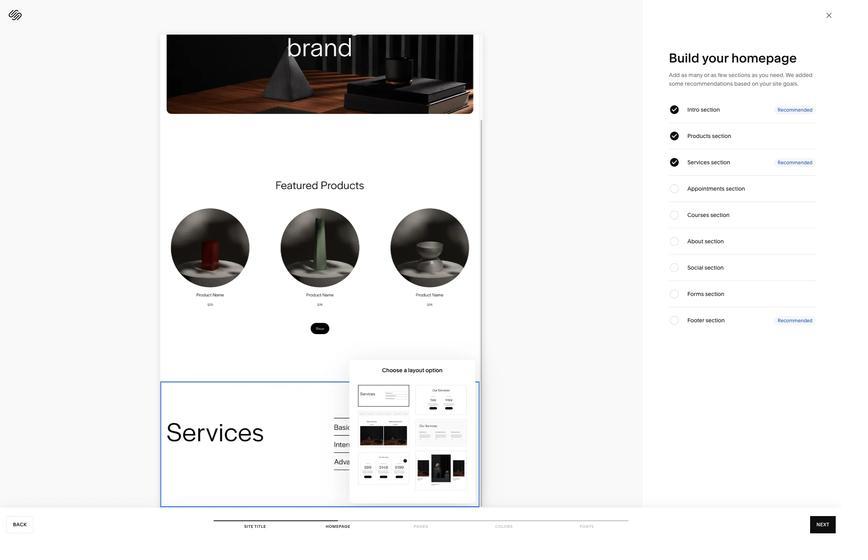 Task type: vqa. For each thing, say whether or not it's contained in the screenshot.
sections
yes



Task type: locate. For each thing, give the bounding box(es) containing it.
section right footer
[[706, 317, 725, 324]]

section right 'products'
[[712, 133, 732, 140]]

1 vertical spatial your
[[760, 80, 771, 87]]

section right courses
[[711, 212, 730, 219]]

based
[[735, 80, 751, 87]]

your down you
[[760, 80, 771, 87]]

services with text and service overview image
[[417, 421, 466, 446]]

section right forms
[[705, 291, 725, 298]]

services with 3 images and text image
[[417, 452, 466, 490]]

services
[[688, 159, 710, 166]]

services section with service overview image
[[359, 387, 408, 406]]

services section
[[688, 159, 730, 166]]

2 vertical spatial recommended
[[778, 318, 813, 324]]

1 horizontal spatial your
[[760, 80, 771, 87]]

section right services
[[711, 159, 730, 166]]

add as many or as few sections as you need. we added some recommendations based on your site goals.
[[669, 72, 813, 87]]

social
[[688, 265, 704, 272]]

appointments
[[688, 185, 725, 192]]

section right social
[[705, 265, 724, 272]]

your
[[702, 50, 729, 66], [760, 80, 771, 87]]

section for courses section
[[711, 212, 730, 219]]

section right about
[[705, 238, 724, 245]]

you
[[759, 72, 769, 79]]

forms section
[[688, 291, 725, 298]]

section
[[701, 106, 720, 113], [712, 133, 732, 140], [711, 159, 730, 166], [726, 185, 745, 192], [711, 212, 730, 219], [705, 238, 724, 245], [705, 265, 724, 272], [705, 291, 725, 298], [706, 317, 725, 324]]

products section
[[688, 133, 732, 140]]

recommended
[[778, 107, 813, 113], [778, 160, 813, 166], [778, 318, 813, 324]]

social section
[[688, 265, 724, 272]]

section right "intro"
[[701, 106, 720, 113]]

site
[[244, 525, 254, 529]]

or
[[704, 72, 710, 79]]

1 as from the left
[[681, 72, 687, 79]]

2 recommended from the top
[[778, 160, 813, 166]]

3 as from the left
[[752, 72, 758, 79]]

colors
[[495, 525, 513, 529]]

section right appointments
[[726, 185, 745, 192]]

as right or
[[711, 72, 717, 79]]

added
[[796, 72, 813, 79]]

0 horizontal spatial as
[[681, 72, 687, 79]]

section for forms section
[[705, 291, 725, 298]]

about section
[[688, 238, 724, 245]]

as
[[681, 72, 687, 79], [711, 72, 717, 79], [752, 72, 758, 79]]

need.
[[770, 72, 785, 79]]

1 horizontal spatial as
[[711, 72, 717, 79]]

courses
[[688, 212, 709, 219]]

0 horizontal spatial your
[[702, 50, 729, 66]]

1 recommended from the top
[[778, 107, 813, 113]]

next
[[817, 522, 830, 528]]

3 recommended from the top
[[778, 318, 813, 324]]

recommended for services section
[[778, 160, 813, 166]]

many
[[689, 72, 703, 79]]

homepage
[[326, 525, 350, 529]]

back button
[[6, 517, 33, 534]]

0 vertical spatial recommended
[[778, 107, 813, 113]]

section for services section
[[711, 159, 730, 166]]

services section with scrolling text, and two images image
[[359, 413, 408, 447]]

2 horizontal spatial as
[[752, 72, 758, 79]]

section for products section
[[712, 133, 732, 140]]

as right add
[[681, 72, 687, 79]]

as up on
[[752, 72, 758, 79]]

recommended for footer section
[[778, 318, 813, 324]]

footer
[[688, 317, 705, 324]]

1 vertical spatial recommended
[[778, 160, 813, 166]]

0 vertical spatial your
[[702, 50, 729, 66]]

your up the few
[[702, 50, 729, 66]]

services with 3 pricing tiers, text, and sign up buttons image
[[359, 454, 408, 484]]

choose
[[382, 367, 403, 374]]

section for intro section
[[701, 106, 720, 113]]



Task type: describe. For each thing, give the bounding box(es) containing it.
on
[[752, 80, 759, 87]]

goals.
[[783, 80, 799, 87]]

your inside the add as many or as few sections as you need. we added some recommendations based on your site goals.
[[760, 80, 771, 87]]

footer section
[[688, 317, 725, 324]]

2 as from the left
[[711, 72, 717, 79]]

next button
[[810, 517, 836, 534]]

we
[[786, 72, 794, 79]]

about
[[688, 238, 704, 245]]

products
[[688, 133, 711, 140]]

services with 2 pricing tiers, text, and sign up buttons image
[[417, 387, 466, 414]]

section for about section
[[705, 238, 724, 245]]

add
[[669, 72, 680, 79]]

choose a layout option
[[382, 367, 443, 374]]

recommendations
[[685, 80, 733, 87]]

pages
[[414, 525, 428, 529]]

forms
[[688, 291, 704, 298]]

fonts
[[580, 525, 594, 529]]

recommended for intro section
[[778, 107, 813, 113]]

appointments section
[[688, 185, 745, 192]]

layout
[[408, 367, 424, 374]]

option
[[426, 367, 443, 374]]

site
[[773, 80, 782, 87]]

section for social section
[[705, 265, 724, 272]]

sections
[[729, 72, 751, 79]]

build
[[669, 50, 700, 66]]

homepage
[[732, 50, 797, 66]]

intro
[[688, 106, 700, 113]]

site title
[[244, 525, 266, 529]]

courses section
[[688, 212, 730, 219]]

few
[[718, 72, 727, 79]]

section for appointments section
[[726, 185, 745, 192]]

some
[[669, 80, 684, 87]]

section for footer section
[[706, 317, 725, 324]]

back
[[13, 522, 27, 528]]

intro section
[[688, 106, 720, 113]]

title
[[255, 525, 266, 529]]

build your homepage
[[669, 50, 797, 66]]

a
[[404, 367, 407, 374]]



